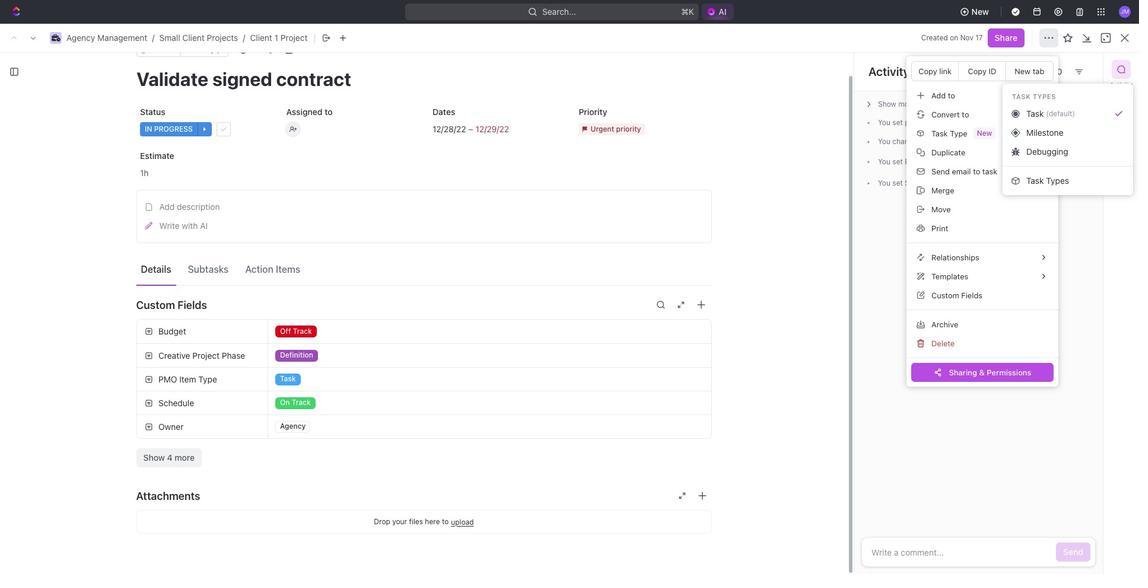 Task type: vqa. For each thing, say whether or not it's contained in the screenshot.
Space, , element to the bottom
no



Task type: describe. For each thing, give the bounding box(es) containing it.
changed status from
[[891, 137, 964, 146]]

sharing
[[949, 368, 978, 377]]

share for the bottom share button
[[981, 59, 1004, 69]]

small inside agency management / small client projects / client 1 project |
[[159, 33, 180, 43]]

set for budget
[[893, 157, 903, 166]]

add task button up schedule
[[281, 322, 332, 337]]

share for topmost share button
[[995, 33, 1018, 43]]

search button
[[925, 133, 971, 150]]

create
[[239, 364, 265, 374]]

drop
[[374, 518, 390, 526]]

print button
[[912, 219, 1054, 238]]

to right priority
[[931, 118, 938, 127]]

send for send
[[1064, 547, 1084, 557]]

tree inside sidebar navigation
[[5, 319, 166, 575]]

send for send email to task
[[932, 166, 950, 176]]

3 for set budget to
[[1064, 157, 1068, 166]]

send button
[[1057, 543, 1091, 562]]

client up agency management at top left
[[250, 33, 272, 43]]

copy id
[[968, 66, 997, 76]]

subtasks
[[188, 264, 229, 275]]

item
[[179, 374, 196, 384]]

3 set from the top
[[893, 179, 903, 188]]

project team link
[[602, 133, 655, 150]]

prepare for asset creation and deliverables link
[[236, 511, 411, 529]]

signed
[[273, 233, 299, 243]]

task (default)
[[1027, 109, 1076, 119]]

&
[[980, 368, 985, 377]]

copy for copy id
[[968, 66, 987, 76]]

types inside button
[[1047, 176, 1070, 186]]

activity inside task sidebar content section
[[869, 65, 910, 78]]

send email to task button
[[912, 162, 1054, 181]]

add right 5
[[325, 414, 339, 423]]

1 inside agency management / small client projects / client 1 project |
[[275, 33, 278, 43]]

action items
[[245, 264, 300, 275]]

set priority to
[[891, 118, 940, 127]]

urgent
[[951, 118, 976, 127]]

track
[[964, 179, 982, 187]]

client
[[416, 275, 438, 285]]

more
[[175, 453, 195, 463]]

custom fields button
[[136, 291, 712, 319]]

ai
[[200, 221, 208, 231]]

owner
[[158, 422, 183, 432]]

contract
[[301, 233, 335, 243]]

milestone button
[[1008, 123, 1129, 142]]

|
[[314, 32, 316, 44]]

delete
[[932, 339, 955, 348]]

(default)
[[1047, 109, 1076, 118]]

fields inside button
[[962, 291, 983, 300]]

creative for creative production
[[210, 415, 237, 422]]

validate signed contract link
[[236, 229, 411, 247]]

deliverables
[[360, 515, 407, 525]]

task sidebar content section
[[854, 53, 1103, 575]]

0 vertical spatial types
[[1033, 93, 1057, 100]]

action items button
[[241, 258, 305, 280]]

id
[[989, 66, 997, 76]]

crs
[[479, 136, 495, 146]]

new for tab
[[1015, 66, 1031, 76]]

sidebar navigation
[[0, 50, 177, 575]]

3 mins for set budget to
[[1064, 157, 1086, 166]]

task types inside button
[[1027, 176, 1070, 186]]

1 vertical spatial projects
[[353, 59, 384, 69]]

project team
[[604, 136, 655, 146]]

copy link button
[[912, 62, 959, 81]]

project up kanban
[[266, 97, 319, 117]]

business time image
[[189, 62, 196, 68]]

estimate
[[140, 151, 174, 161]]

minutes
[[551, 136, 582, 146]]

1 vertical spatial share button
[[974, 55, 1011, 74]]

kanban
[[266, 136, 295, 146]]

print
[[932, 223, 949, 233]]

add task down create
[[239, 384, 274, 394]]

client 1 project link
[[250, 33, 308, 43]]

2 vertical spatial new
[[977, 129, 993, 138]]

subtasks button
[[183, 258, 233, 280]]

your
[[392, 518, 407, 526]]

description
[[177, 202, 220, 212]]

pmo item type
[[158, 374, 217, 384]]

2
[[1012, 136, 1017, 146]]

budget inside task sidebar content section
[[905, 157, 930, 166]]

duplicate button
[[912, 143, 1054, 162]]

merge
[[932, 185, 955, 195]]

to down "duplicate"
[[932, 157, 938, 166]]

scope
[[279, 254, 304, 264]]

client up 8686f9yqh
[[182, 33, 205, 43]]

0 horizontal spatial small client projects link
[[159, 33, 238, 43]]

items
[[276, 264, 300, 275]]

set budget to
[[891, 157, 940, 166]]

4 you from the top
[[878, 179, 891, 188]]

risks, issues, crs
[[424, 136, 495, 146]]

here
[[425, 518, 440, 526]]

add task button up milestone button
[[1047, 99, 1097, 118]]

milestone
[[1027, 128, 1064, 138]]

task inside 'task types' button
[[1027, 176, 1044, 186]]

production
[[239, 415, 275, 422]]

permissions
[[987, 368, 1032, 377]]

client inside "small client projects" "link"
[[328, 59, 351, 69]]

create project schedule link
[[236, 360, 411, 377]]

meeting
[[269, 275, 301, 285]]

task types button
[[1008, 172, 1129, 191]]

details
[[141, 264, 171, 275]]

walkthrough
[[313, 275, 362, 285]]

you for set budget to
[[878, 157, 891, 166]]

kanban link
[[263, 133, 295, 150]]

complete scope of work link
[[236, 250, 411, 267]]

0 vertical spatial task types
[[1013, 93, 1057, 100]]

write with ai button
[[140, 217, 708, 236]]

debugging button
[[1008, 142, 1129, 161]]

to down the of
[[303, 275, 311, 285]]

mins for set schedule to
[[1070, 179, 1086, 188]]

schedule
[[298, 364, 333, 374]]

archive button
[[912, 315, 1054, 334]]

process
[[364, 275, 395, 285]]

upload button
[[451, 518, 474, 527]]

1 horizontal spatial small client projects link
[[290, 58, 387, 72]]

management for agency management
[[230, 59, 280, 69]]

open
[[971, 137, 993, 146]]

new button
[[955, 2, 997, 21]]

validate
[[239, 233, 271, 243]]

custom fields inside button
[[932, 291, 983, 300]]

issues,
[[449, 136, 477, 146]]

write with ai
[[159, 221, 208, 231]]

priority
[[579, 107, 607, 117]]

project inside agency management / small client projects / client 1 project |
[[281, 33, 308, 43]]

files
[[409, 518, 423, 526]]

budget inside custom fields element
[[158, 326, 186, 337]]

tasks
[[221, 136, 244, 146]]



Task type: locate. For each thing, give the bounding box(es) containing it.
hide
[[988, 136, 1006, 146]]

custom down details
[[136, 299, 175, 311]]

in progress
[[1009, 137, 1049, 146]]

project left team
[[604, 136, 632, 146]]

new inside button
[[1015, 66, 1031, 76]]

0 vertical spatial small
[[159, 33, 180, 43]]

set
[[893, 118, 903, 127], [893, 157, 903, 166], [893, 179, 903, 188]]

creative left production
[[210, 415, 237, 422]]

add description button
[[140, 198, 708, 217]]

creative up pmo in the left bottom of the page
[[158, 351, 190, 361]]

1 set from the top
[[893, 118, 903, 127]]

1 horizontal spatial schedule
[[905, 179, 937, 188]]

1 vertical spatial budget
[[158, 326, 186, 337]]

duplicate
[[932, 148, 966, 157]]

0 horizontal spatial schedule
[[158, 398, 194, 408]]

creation
[[309, 515, 341, 525]]

1 horizontal spatial send
[[1064, 547, 1084, 557]]

/ up agency management at top left
[[243, 33, 245, 43]]

1 horizontal spatial management
[[230, 59, 280, 69]]

client up the tasks
[[206, 97, 250, 117]]

type inside custom fields element
[[198, 374, 217, 384]]

add up schedule
[[295, 325, 309, 334]]

0 horizontal spatial agency
[[66, 33, 95, 43]]

copy for copy link
[[919, 66, 938, 76]]

fields inside dropdown button
[[178, 299, 207, 311]]

send inside button
[[932, 166, 950, 176]]

project inside custom fields element
[[192, 351, 219, 361]]

types
[[1033, 93, 1057, 100], [1047, 176, 1070, 186]]

1 vertical spatial activity
[[1110, 81, 1133, 88]]

0 horizontal spatial activity
[[869, 65, 910, 78]]

0 vertical spatial creative
[[158, 351, 190, 361]]

add down create
[[239, 384, 255, 394]]

3 mins up 'task types' button
[[1064, 157, 1086, 166]]

8686f9yqh
[[185, 45, 223, 54]]

1 horizontal spatial creative
[[210, 415, 237, 422]]

status
[[924, 137, 945, 146]]

0 horizontal spatial copy
[[919, 66, 938, 76]]

phase
[[222, 351, 245, 361]]

1 horizontal spatial type
[[950, 129, 968, 138]]

task types
[[1013, 93, 1057, 100], [1027, 176, 1070, 186]]

of
[[306, 254, 314, 264]]

task sidebar navigation tab list
[[1109, 60, 1135, 129]]

agency for agency management
[[199, 59, 228, 69]]

share button right "17"
[[988, 28, 1025, 47]]

0 vertical spatial schedule
[[905, 179, 937, 188]]

3 you from the top
[[878, 157, 891, 166]]

priority
[[905, 118, 929, 127]]

0 horizontal spatial custom
[[136, 299, 175, 311]]

sharing & permissions button
[[912, 363, 1054, 382]]

0 horizontal spatial type
[[198, 374, 217, 384]]

add task up schedule
[[295, 325, 327, 334]]

0 horizontal spatial management
[[97, 33, 147, 43]]

type right item
[[198, 374, 217, 384]]

custom inside dropdown button
[[136, 299, 175, 311]]

tab
[[1033, 66, 1045, 76]]

agency management / small client projects / client 1 project |
[[66, 32, 316, 44]]

custom fields up archive
[[932, 291, 983, 300]]

agency inside agency management / small client projects / client 1 project |
[[66, 33, 95, 43]]

0 vertical spatial budget
[[905, 157, 930, 166]]

send email to task
[[932, 166, 998, 176]]

0 horizontal spatial agency management link
[[66, 33, 147, 43]]

0 horizontal spatial small
[[159, 33, 180, 43]]

to
[[325, 107, 332, 117], [931, 118, 938, 127], [993, 137, 1002, 146], [932, 157, 938, 166], [974, 166, 981, 176], [939, 179, 945, 188], [303, 275, 311, 285], [442, 518, 449, 526]]

custom inside button
[[932, 291, 960, 300]]

creative
[[158, 351, 190, 361], [210, 415, 237, 422]]

merge button
[[912, 181, 1054, 200]]

types up "task (default)"
[[1033, 93, 1057, 100]]

1 vertical spatial small client projects link
[[290, 58, 387, 72]]

add inside button
[[159, 202, 175, 212]]

project
[[268, 364, 295, 374]]

share button down "17"
[[974, 55, 1011, 74]]

add up write
[[159, 202, 175, 212]]

assigned to
[[286, 107, 332, 117]]

1 vertical spatial new
[[1015, 66, 1031, 76]]

2 3 from the top
[[1064, 179, 1068, 188]]

2 set from the top
[[893, 157, 903, 166]]

attachments button
[[136, 482, 712, 510]]

add task
[[1054, 103, 1090, 113], [295, 325, 327, 334], [239, 384, 274, 394], [325, 414, 356, 423]]

1 horizontal spatial projects
[[353, 59, 384, 69]]

1 vertical spatial with
[[398, 275, 414, 285]]

to left in
[[993, 137, 1002, 146]]

add task right 5
[[325, 414, 356, 423]]

management
[[97, 33, 147, 43], [230, 59, 280, 69]]

3 mins for set schedule to
[[1064, 179, 1086, 188]]

add task button right 5
[[311, 411, 361, 426]]

agency down 8686f9yqh button
[[199, 59, 228, 69]]

0 vertical spatial set
[[893, 118, 903, 127]]

status
[[140, 107, 165, 117]]

2 / from the left
[[243, 33, 245, 43]]

1 horizontal spatial custom fields
[[932, 291, 983, 300]]

pencil image
[[145, 222, 153, 230]]

task types down debugging
[[1027, 176, 1070, 186]]

2 horizontal spatial 1
[[1080, 60, 1083, 69]]

details button
[[136, 258, 176, 280]]

3 for set schedule to
[[1064, 179, 1068, 188]]

1 vertical spatial task types
[[1027, 176, 1070, 186]]

1 horizontal spatial custom
[[932, 291, 960, 300]]

on
[[950, 33, 959, 42]]

create project schedule
[[239, 364, 333, 374]]

to right here on the bottom left of page
[[442, 518, 449, 526]]

copy inside button
[[919, 66, 938, 76]]

show
[[143, 453, 165, 463]]

mins for set budget to
[[1070, 157, 1086, 166]]

custom fields
[[932, 291, 983, 300], [136, 299, 207, 311]]

creative for creative project phase
[[158, 351, 190, 361]]

0 vertical spatial 3 mins
[[1064, 157, 1086, 166]]

17
[[976, 33, 983, 42]]

new up duplicate button
[[977, 129, 993, 138]]

1 horizontal spatial activity
[[1110, 81, 1133, 88]]

schedule down set budget to at the right top of the page
[[905, 179, 937, 188]]

0 vertical spatial activity
[[869, 65, 910, 78]]

budget down "changed"
[[905, 157, 930, 166]]

0 horizontal spatial projects
[[207, 33, 238, 43]]

hide 2
[[988, 136, 1017, 146]]

you left "changed"
[[878, 137, 891, 146]]

you down set budget to at the right top of the page
[[878, 179, 891, 188]]

agency for agency management / small client projects / client 1 project |
[[66, 33, 95, 43]]

/ left 8686f9yqh button
[[152, 33, 155, 43]]

set for priority
[[893, 118, 903, 127]]

1 vertical spatial 3
[[1064, 179, 1068, 188]]

client
[[182, 33, 205, 43], [250, 33, 272, 43], [328, 59, 351, 69], [206, 97, 250, 117]]

task types up "task (default)"
[[1013, 93, 1057, 100]]

1 vertical spatial share
[[981, 59, 1004, 69]]

add task up milestone button
[[1054, 103, 1090, 113]]

0 vertical spatial share
[[995, 33, 1018, 43]]

tree
[[5, 319, 166, 575]]

projects inside agency management / small client projects / client 1 project |
[[207, 33, 238, 43]]

copy link
[[919, 66, 952, 76]]

nov
[[961, 33, 974, 42]]

1 vertical spatial mins
[[1070, 179, 1086, 188]]

0 vertical spatial agency
[[66, 33, 95, 43]]

copy inside button
[[968, 66, 987, 76]]

1 vertical spatial management
[[230, 59, 280, 69]]

creative production
[[210, 415, 275, 422]]

schedule inside task sidebar content section
[[905, 179, 937, 188]]

1 vertical spatial 3 mins
[[1064, 179, 1086, 188]]

to left on
[[939, 179, 945, 188]]

types down debugging button
[[1047, 176, 1070, 186]]

1
[[275, 33, 278, 43], [1080, 60, 1083, 69], [254, 97, 262, 117]]

1 horizontal spatial fields
[[962, 291, 983, 300]]

new inside new button
[[972, 7, 989, 17]]

1 3 mins from the top
[[1064, 157, 1086, 166]]

0 horizontal spatial send
[[932, 166, 950, 176]]

you down changed status from
[[878, 157, 891, 166]]

0 vertical spatial new
[[972, 7, 989, 17]]

1 mins from the top
[[1070, 157, 1086, 166]]

send inside button
[[1064, 547, 1084, 557]]

1 vertical spatial creative
[[210, 415, 237, 422]]

to up track on the right of the page
[[974, 166, 981, 176]]

custom fields element
[[136, 319, 712, 468]]

small
[[159, 33, 180, 43], [305, 59, 326, 69]]

with
[[182, 221, 198, 231], [398, 275, 414, 285]]

write
[[159, 221, 180, 231]]

agency right business time icon
[[66, 33, 95, 43]]

1 horizontal spatial with
[[398, 275, 414, 285]]

0 vertical spatial small client projects link
[[159, 33, 238, 43]]

2 mins from the top
[[1070, 179, 1086, 188]]

0 vertical spatial agency management link
[[66, 33, 147, 43]]

team
[[634, 136, 655, 146]]

0 horizontal spatial custom fields
[[136, 299, 207, 311]]

1 horizontal spatial small
[[305, 59, 326, 69]]

1 vertical spatial small
[[305, 59, 326, 69]]

to inside button
[[974, 166, 981, 176]]

0 horizontal spatial creative
[[158, 351, 190, 361]]

small client projects
[[305, 59, 384, 69]]

copy left the link at the top of page
[[919, 66, 938, 76]]

activity inside the task sidebar navigation tab list
[[1110, 81, 1133, 88]]

2 vertical spatial set
[[893, 179, 903, 188]]

type down the urgent
[[950, 129, 968, 138]]

customize
[[1039, 136, 1080, 146]]

validate signed contract
[[239, 233, 335, 243]]

asset
[[285, 515, 307, 525]]

to right assigned on the top of the page
[[325, 107, 332, 117]]

agency management
[[199, 59, 280, 69]]

budget
[[905, 157, 930, 166], [158, 326, 186, 337]]

add description
[[159, 202, 220, 212]]

to inside the drop your files here to upload
[[442, 518, 449, 526]]

set left priority
[[893, 118, 903, 127]]

schedule up owner
[[158, 398, 194, 408]]

share right "17"
[[995, 33, 1018, 43]]

1 vertical spatial agency management link
[[185, 58, 283, 72]]

1 horizontal spatial agency
[[199, 59, 228, 69]]

3 down debugging button
[[1064, 179, 1068, 188]]

copy left id
[[968, 66, 987, 76]]

from
[[947, 137, 962, 146]]

budget up creative project phase
[[158, 326, 186, 337]]

you set schedule to on track
[[878, 179, 982, 188]]

sharing & permissions
[[949, 368, 1032, 377]]

search
[[941, 136, 968, 146]]

with left client
[[398, 275, 414, 285]]

0 horizontal spatial /
[[152, 33, 155, 43]]

custom fields down details button
[[136, 299, 207, 311]]

debugging
[[1027, 147, 1069, 157]]

new left tab
[[1015, 66, 1031, 76]]

in
[[1011, 137, 1017, 146]]

delete button
[[912, 334, 1054, 353]]

1 vertical spatial type
[[198, 374, 217, 384]]

1 you from the top
[[878, 118, 891, 127]]

fields up the archive button
[[962, 291, 983, 300]]

1 vertical spatial agency
[[199, 59, 228, 69]]

2 vertical spatial 1
[[254, 97, 262, 117]]

⌘k
[[682, 7, 695, 17]]

1 vertical spatial send
[[1064, 547, 1084, 557]]

0 vertical spatial 3
[[1064, 157, 1068, 166]]

1 copy from the left
[[919, 66, 938, 76]]

risks, issues, crs link
[[421, 133, 495, 150]]

0 vertical spatial share button
[[988, 28, 1025, 47]]

type
[[950, 129, 968, 138], [198, 374, 217, 384]]

fields down subtasks
[[178, 299, 207, 311]]

0 horizontal spatial 1
[[254, 97, 262, 117]]

2 you from the top
[[878, 137, 891, 146]]

0 vertical spatial type
[[950, 129, 968, 138]]

business time image
[[51, 34, 60, 42]]

0 horizontal spatial budget
[[158, 326, 186, 337]]

progress
[[1019, 137, 1049, 146]]

you for changed status from
[[878, 137, 891, 146]]

add up milestone button
[[1054, 103, 1070, 113]]

changed
[[893, 137, 922, 146]]

you left priority
[[878, 118, 891, 127]]

0 vertical spatial 1
[[275, 33, 278, 43]]

1 horizontal spatial agency management link
[[185, 58, 283, 72]]

Search tasks... text field
[[992, 161, 1111, 179]]

Edit task name text field
[[136, 68, 712, 90]]

5
[[288, 414, 292, 423]]

0 vertical spatial projects
[[207, 33, 238, 43]]

schedule inside custom fields element
[[158, 398, 194, 408]]

creative inside custom fields element
[[158, 351, 190, 361]]

1 horizontal spatial /
[[243, 33, 245, 43]]

/
[[152, 33, 155, 43], [243, 33, 245, 43]]

projects
[[207, 33, 238, 43], [353, 59, 384, 69]]

mins up 'task types' button
[[1070, 157, 1086, 166]]

bug image
[[1012, 148, 1020, 156]]

meeting
[[517, 136, 549, 146]]

kickoff meeting to walkthrough process with client
[[239, 275, 438, 285]]

client up assigned to
[[328, 59, 351, 69]]

1 vertical spatial types
[[1047, 176, 1070, 186]]

you for set priority to
[[878, 118, 891, 127]]

1 horizontal spatial copy
[[968, 66, 987, 76]]

3 up 'task types' button
[[1064, 157, 1068, 166]]

with inside button
[[182, 221, 198, 231]]

0 vertical spatial management
[[97, 33, 147, 43]]

new for new button
[[972, 7, 989, 17]]

0 horizontal spatial fields
[[178, 299, 207, 311]]

agency management link right business time icon
[[66, 33, 147, 43]]

0 vertical spatial send
[[932, 166, 950, 176]]

1 horizontal spatial budget
[[905, 157, 930, 166]]

complete
[[239, 254, 277, 264]]

set down "changed"
[[893, 157, 903, 166]]

share down "17"
[[981, 59, 1004, 69]]

project left |
[[281, 33, 308, 43]]

new up "17"
[[972, 7, 989, 17]]

new
[[972, 7, 989, 17], [1015, 66, 1031, 76], [977, 129, 993, 138]]

small client projects link
[[159, 33, 238, 43], [290, 58, 387, 72]]

2 copy from the left
[[968, 66, 987, 76]]

complete scope of work
[[239, 254, 337, 264]]

project left phase
[[192, 351, 219, 361]]

1 vertical spatial 1
[[1080, 60, 1083, 69]]

1 vertical spatial set
[[893, 157, 903, 166]]

with left ai
[[182, 221, 198, 231]]

definition
[[210, 195, 242, 203]]

1 3 from the top
[[1064, 157, 1068, 166]]

share button
[[988, 28, 1025, 47], [974, 55, 1011, 74]]

1 / from the left
[[152, 33, 155, 43]]

3 mins down debugging button
[[1064, 179, 1086, 188]]

mins down debugging button
[[1070, 179, 1086, 188]]

0 horizontal spatial with
[[182, 221, 198, 231]]

0 vertical spatial mins
[[1070, 157, 1086, 166]]

creative project phase
[[158, 351, 245, 361]]

2 3 mins from the top
[[1064, 179, 1086, 188]]

set down set budget to at the right top of the page
[[893, 179, 903, 188]]

small client projects link up 8686f9yqh
[[159, 33, 238, 43]]

action
[[245, 264, 274, 275]]

send
[[932, 166, 950, 176], [1064, 547, 1084, 557]]

kickoff
[[239, 275, 267, 285]]

management for agency management / small client projects / client 1 project |
[[97, 33, 147, 43]]

show 4 more
[[143, 453, 195, 463]]

show 4 more button
[[136, 449, 202, 468]]

management inside agency management / small client projects / client 1 project |
[[97, 33, 147, 43]]

custom fields inside dropdown button
[[136, 299, 207, 311]]

created
[[922, 33, 948, 42]]

1 horizontal spatial 1
[[275, 33, 278, 43]]

add task button down create
[[234, 382, 279, 397]]

0 vertical spatial with
[[182, 221, 198, 231]]

agency management link down 8686f9yqh button
[[185, 58, 283, 72]]

1 vertical spatial schedule
[[158, 398, 194, 408]]

8686f9yqh button
[[180, 43, 228, 57]]

schedule
[[905, 179, 937, 188], [158, 398, 194, 408]]

custom up archive
[[932, 291, 960, 300]]

small client projects link down |
[[290, 58, 387, 72]]



